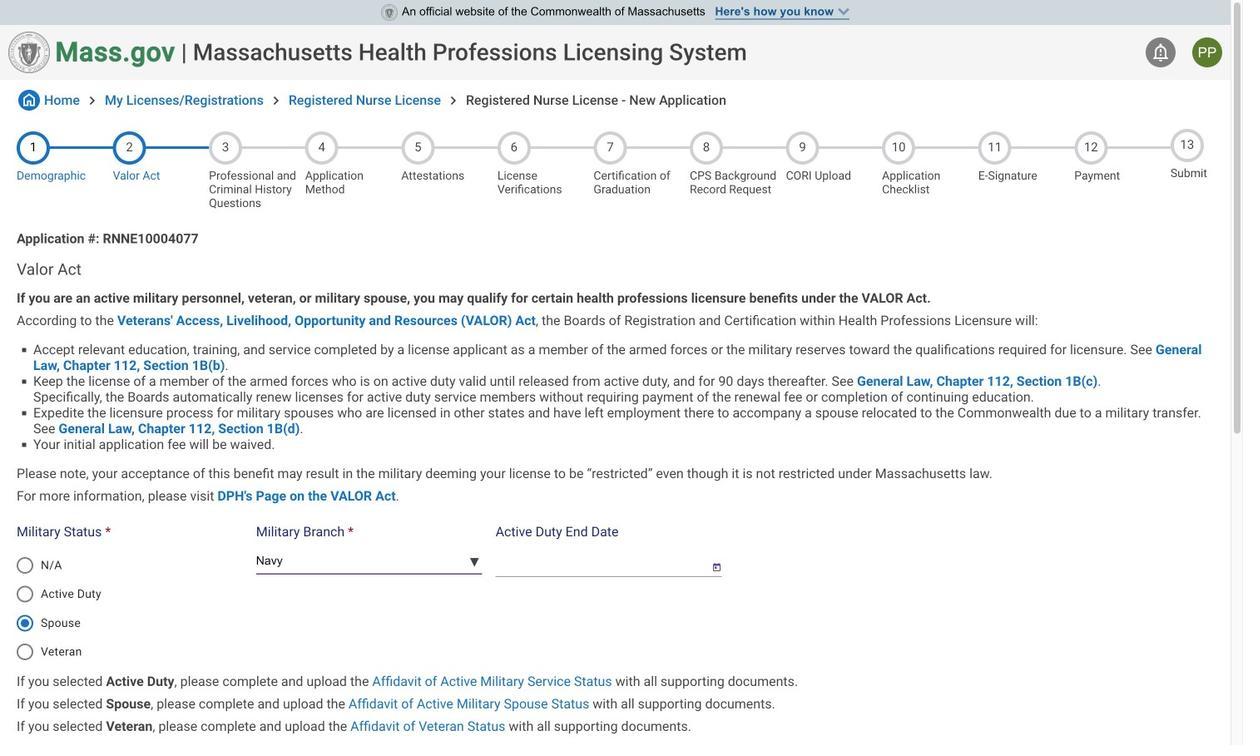 Task type: describe. For each thing, give the bounding box(es) containing it.
1 horizontal spatial no color image
[[445, 92, 462, 109]]

0 horizontal spatial no color image
[[84, 92, 101, 109]]

1 vertical spatial heading
[[17, 260, 1214, 279]]



Task type: locate. For each thing, give the bounding box(es) containing it.
no color image
[[18, 90, 40, 111], [445, 92, 462, 109]]

massachusetts state seal image
[[8, 32, 50, 73]]

massachusetts state seal image
[[381, 4, 398, 21]]

0 horizontal spatial no color image
[[18, 90, 40, 111]]

1 horizontal spatial no color image
[[268, 92, 284, 109]]

0 vertical spatial heading
[[193, 39, 747, 66]]

no color image
[[1151, 42, 1171, 62], [84, 92, 101, 109], [268, 92, 284, 109]]

None field
[[496, 548, 698, 578]]

option group
[[7, 546, 251, 672]]

heading
[[193, 39, 747, 66], [17, 260, 1214, 279]]

2 horizontal spatial no color image
[[1151, 42, 1171, 62]]



